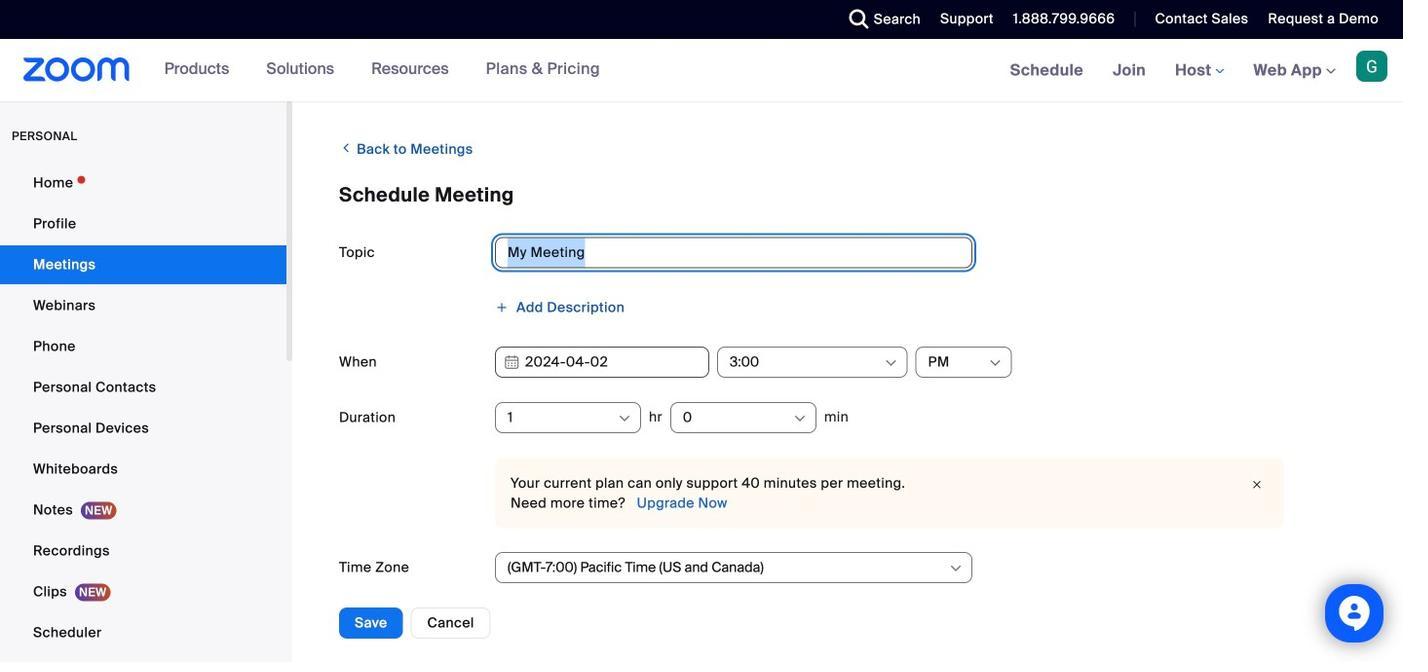 Task type: describe. For each thing, give the bounding box(es) containing it.
2 show options image from the left
[[792, 411, 808, 427]]

select start time text field
[[730, 348, 883, 377]]

add image
[[495, 301, 509, 315]]

profile picture image
[[1357, 51, 1388, 82]]

My Meeting text field
[[495, 237, 973, 269]]



Task type: locate. For each thing, give the bounding box(es) containing it.
close image
[[1246, 476, 1269, 495]]

banner
[[0, 39, 1404, 103]]

left image
[[339, 138, 353, 158]]

product information navigation
[[150, 39, 615, 101]]

choose date text field
[[495, 347, 710, 378]]

show options image down select start time text box
[[792, 411, 808, 427]]

zoom logo image
[[23, 58, 130, 82]]

1 show options image from the left
[[617, 411, 633, 427]]

meetings navigation
[[996, 39, 1404, 103]]

0 horizontal spatial show options image
[[617, 411, 633, 427]]

1 horizontal spatial show options image
[[792, 411, 808, 427]]

select time zone text field
[[508, 554, 948, 583]]

show options image down choose date text box
[[617, 411, 633, 427]]

show options image
[[617, 411, 633, 427], [792, 411, 808, 427]]

personal menu menu
[[0, 164, 287, 663]]



Task type: vqa. For each thing, say whether or not it's contained in the screenshot.
Personal Menu menu
yes



